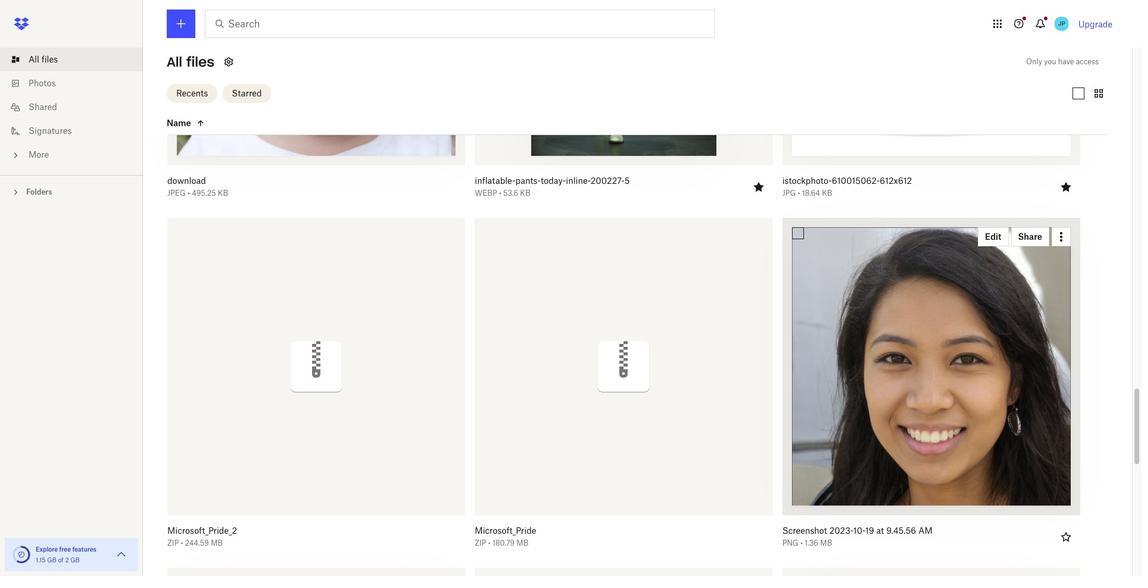 Task type: vqa. For each thing, say whether or not it's contained in the screenshot.
to
no



Task type: locate. For each thing, give the bounding box(es) containing it.
have
[[1058, 57, 1074, 66]]

file, the_sphere_at_the_venetian_resort_(53098837453).jpg row
[[475, 568, 773, 576]]

photos link
[[10, 71, 143, 95]]

• left 1.36
[[800, 539, 803, 548]]

starred button
[[222, 84, 271, 103]]

1 horizontal spatial mb
[[517, 539, 529, 548]]

2 kb from the left
[[520, 189, 530, 198]]

mb
[[211, 539, 223, 548], [517, 539, 529, 548], [820, 539, 832, 548]]

png
[[782, 539, 799, 548]]

mb inside 'microsoft_pride zip • 180.79 mb'
[[517, 539, 529, 548]]

download button
[[167, 176, 434, 187]]

zip left 244.59
[[167, 539, 179, 548]]

2 horizontal spatial mb
[[820, 539, 832, 548]]

610015062-
[[832, 176, 880, 186]]

zip inside microsoft_pride_2 zip • 244.59 mb
[[167, 539, 179, 548]]

share button
[[1011, 227, 1049, 247]]

• left 53.6
[[499, 189, 501, 198]]

zip inside 'microsoft_pride zip • 180.79 mb'
[[475, 539, 486, 548]]

2 horizontal spatial kb
[[822, 189, 832, 198]]

microsoft_pride_2 button
[[167, 526, 434, 537]]

mb for microsoft_pride
[[517, 539, 529, 548]]

mb for microsoft_pride_2
[[211, 539, 223, 548]]

zip
[[167, 539, 179, 548], [475, 539, 486, 548]]

jpeg
[[167, 189, 186, 198]]

2
[[65, 557, 69, 564]]

19
[[865, 526, 874, 536]]

0 horizontal spatial all files
[[29, 54, 58, 64]]

1 mb from the left
[[211, 539, 223, 548]]

1.15
[[36, 557, 46, 564]]

all files up "recents"
[[167, 54, 214, 70]]

all up "recents"
[[167, 54, 182, 70]]

1.36
[[805, 539, 818, 548]]

kb down pants-
[[520, 189, 530, 198]]

18.64
[[802, 189, 820, 198]]

zip for microsoft_pride_2
[[167, 539, 179, 548]]

screenshot
[[782, 526, 827, 536]]

0 horizontal spatial mb
[[211, 539, 223, 548]]

kb right 18.64
[[822, 189, 832, 198]]

all files up photos
[[29, 54, 58, 64]]

mb down microsoft_pride_2
[[211, 539, 223, 548]]

1 horizontal spatial kb
[[520, 189, 530, 198]]

today-
[[541, 176, 566, 186]]

all files link
[[10, 48, 143, 71]]

inflatable-
[[475, 176, 515, 186]]

•
[[188, 189, 190, 198], [499, 189, 501, 198], [798, 189, 800, 198], [181, 539, 183, 548], [488, 539, 491, 548], [800, 539, 803, 548]]

dropbox image
[[10, 12, 33, 36]]

name
[[167, 118, 191, 128]]

• right the 'jpg'
[[798, 189, 800, 198]]

gb left "of"
[[47, 557, 56, 564]]

gb right 2
[[70, 557, 80, 564]]

0 horizontal spatial all
[[29, 54, 39, 64]]

recents
[[176, 88, 208, 98]]

• inside download jpeg • 495.25 kb
[[188, 189, 190, 198]]

download
[[167, 176, 206, 186]]

3 mb from the left
[[820, 539, 832, 548]]

2 gb from the left
[[70, 557, 80, 564]]

you
[[1044, 57, 1056, 66]]

at
[[876, 526, 884, 536]]

mb right 1.36
[[820, 539, 832, 548]]

2 zip from the left
[[475, 539, 486, 548]]

istockphoto-610015062-612x612 button
[[782, 176, 1049, 187]]

• left 244.59
[[181, 539, 183, 548]]

microsoft_pride button
[[475, 526, 742, 537]]

istockphoto-
[[782, 176, 832, 186]]

mb inside microsoft_pride_2 zip • 244.59 mb
[[211, 539, 223, 548]]

files
[[186, 54, 214, 70], [41, 54, 58, 64]]

kb
[[218, 189, 228, 198], [520, 189, 530, 198], [822, 189, 832, 198]]

3 kb from the left
[[822, 189, 832, 198]]

1 gb from the left
[[47, 557, 56, 564]]

explore
[[36, 546, 58, 553]]

9.45.56
[[886, 526, 916, 536]]

zip left the 180.79
[[475, 539, 486, 548]]

0 horizontal spatial gb
[[47, 557, 56, 564]]

all
[[167, 54, 182, 70], [29, 54, 39, 64]]

file, microsoft_pride.zip row
[[470, 218, 773, 556]]

zip for microsoft_pride
[[475, 539, 486, 548]]

1 horizontal spatial zip
[[475, 539, 486, 548]]

kb right 495.25
[[218, 189, 228, 198]]

list
[[0, 40, 143, 175]]

• inside "inflatable-pants-today-inline-200227-5 webp • 53.6 kb"
[[499, 189, 501, 198]]

all up photos
[[29, 54, 39, 64]]

files up photos
[[41, 54, 58, 64]]

1 zip from the left
[[167, 539, 179, 548]]

0 horizontal spatial files
[[41, 54, 58, 64]]

0 horizontal spatial zip
[[167, 539, 179, 548]]

• left the 180.79
[[488, 539, 491, 548]]

files left folder settings icon
[[186, 54, 214, 70]]

files inside list item
[[41, 54, 58, 64]]

more image
[[10, 149, 21, 161]]

1 kb from the left
[[218, 189, 228, 198]]

1 horizontal spatial gb
[[70, 557, 80, 564]]

180.79
[[492, 539, 515, 548]]

0 horizontal spatial kb
[[218, 189, 228, 198]]

all files
[[167, 54, 214, 70], [29, 54, 58, 64]]

495.25
[[192, 189, 216, 198]]

microsoft_pride_2 zip • 244.59 mb
[[167, 526, 237, 548]]

2 mb from the left
[[517, 539, 529, 548]]

microsoft_pride
[[475, 526, 536, 536]]

gb
[[47, 557, 56, 564], [70, 557, 80, 564]]

mb right the 180.79
[[517, 539, 529, 548]]

edit
[[985, 232, 1001, 242]]

• right 'jpeg'
[[188, 189, 190, 198]]



Task type: describe. For each thing, give the bounding box(es) containing it.
jpg
[[782, 189, 796, 198]]

10-
[[853, 526, 865, 536]]

pants-
[[515, 176, 541, 186]]

kb inside 'istockphoto-610015062-612x612 jpg • 18.64 kb'
[[822, 189, 832, 198]]

more
[[29, 149, 49, 160]]

free
[[59, 546, 71, 553]]

1 horizontal spatial all files
[[167, 54, 214, 70]]

quota usage element
[[12, 546, 31, 565]]

screenshot 2023-10-19 at 9.45.56 am png • 1.36 mb
[[782, 526, 932, 548]]

file, untitled.paper row
[[782, 568, 1080, 576]]

recents button
[[167, 84, 218, 103]]

• inside microsoft_pride_2 zip • 244.59 mb
[[181, 539, 183, 548]]

2023-
[[829, 526, 853, 536]]

photos
[[29, 78, 56, 88]]

only
[[1026, 57, 1042, 66]]

jp
[[1058, 20, 1065, 27]]

inflatable-pants-today-inline-200227-5 button
[[475, 176, 742, 187]]

• inside 'istockphoto-610015062-612x612 jpg • 18.64 kb'
[[798, 189, 800, 198]]

upgrade
[[1078, 19, 1112, 29]]

name button
[[167, 116, 267, 130]]

inflatable-pants-today-inline-200227-5 webp • 53.6 kb
[[475, 176, 630, 198]]

kb inside "inflatable-pants-today-inline-200227-5 webp • 53.6 kb"
[[520, 189, 530, 198]]

shared link
[[10, 95, 143, 119]]

upgrade link
[[1078, 19, 1112, 29]]

53.6
[[503, 189, 518, 198]]

istockphoto-610015062-612x612 jpg • 18.64 kb
[[782, 176, 912, 198]]

folders button
[[0, 183, 143, 201]]

244.59
[[185, 539, 209, 548]]

all files inside list item
[[29, 54, 58, 64]]

folder settings image
[[221, 55, 236, 69]]

1 horizontal spatial all
[[167, 54, 182, 70]]

kb inside download jpeg • 495.25 kb
[[218, 189, 228, 198]]

signatures link
[[10, 119, 143, 143]]

Search in folder "Dropbox" text field
[[228, 17, 690, 31]]

file, screenshot 2023-11-13 at 10.51.08 am.png row
[[167, 568, 465, 576]]

of
[[58, 557, 64, 564]]

signatures
[[29, 126, 72, 136]]

mb inside screenshot 2023-10-19 at 9.45.56 am png • 1.36 mb
[[820, 539, 832, 548]]

am
[[918, 526, 932, 536]]

edit button
[[978, 227, 1009, 247]]

download jpeg • 495.25 kb
[[167, 176, 228, 198]]

1 horizontal spatial files
[[186, 54, 214, 70]]

612x612
[[880, 176, 912, 186]]

only you have access
[[1026, 57, 1099, 66]]

all files list item
[[0, 48, 143, 71]]

share
[[1018, 232, 1042, 242]]

jp button
[[1052, 14, 1071, 33]]

microsoft_pride_2
[[167, 526, 237, 536]]

features
[[72, 546, 96, 553]]

• inside screenshot 2023-10-19 at 9.45.56 am png • 1.36 mb
[[800, 539, 803, 548]]

all inside list item
[[29, 54, 39, 64]]

inline-
[[566, 176, 591, 186]]

file, screenshot 2023-10-19 at 9.45.56 am.png row
[[778, 218, 1080, 556]]

list containing all files
[[0, 40, 143, 175]]

shared
[[29, 102, 57, 112]]

5
[[625, 176, 630, 186]]

file, microsoft_pride_2.zip row
[[163, 218, 465, 556]]

folders
[[26, 188, 52, 197]]

starred
[[232, 88, 262, 98]]

microsoft_pride zip • 180.79 mb
[[475, 526, 536, 548]]

explore free features 1.15 gb of 2 gb
[[36, 546, 96, 564]]

webp
[[475, 189, 497, 198]]

screenshot 2023-10-19 at 9.45.56 am button
[[782, 526, 1049, 537]]

• inside 'microsoft_pride zip • 180.79 mb'
[[488, 539, 491, 548]]

200227-
[[591, 176, 625, 186]]

access
[[1076, 57, 1099, 66]]



